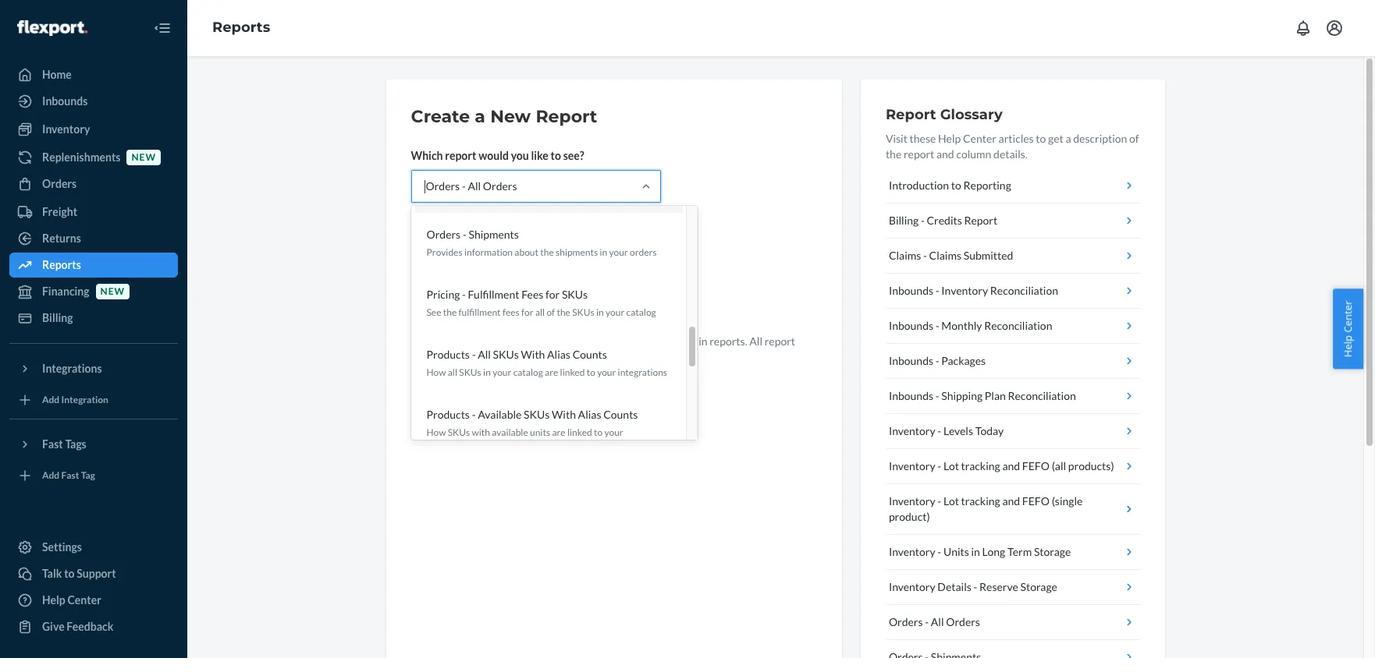 Task type: vqa. For each thing, say whether or not it's contained in the screenshot.
top Storage
yes



Task type: locate. For each thing, give the bounding box(es) containing it.
products)
[[1068, 460, 1114, 473]]

inbounds left "packages"
[[889, 354, 933, 368]]

catalog inside products - all skus with alias counts how all skus in your catalog are linked to your integrations
[[513, 367, 543, 379]]

storage inside button
[[1034, 546, 1071, 559]]

feedback
[[67, 620, 113, 634]]

your inside orders - shipments provides information about the shipments in your orders
[[609, 246, 628, 258]]

0 vertical spatial create
[[411, 106, 470, 127]]

- inside pricing - fulfillment fees for skus see the fulfillment fees for all of the skus in your catalog
[[462, 288, 466, 301]]

inbounds up inbounds - packages
[[889, 319, 933, 332]]

linked inside products - available skus with alias counts how skus with available units are linked to your integrations
[[567, 427, 592, 439]]

products
[[427, 348, 470, 361], [427, 408, 470, 422]]

1 horizontal spatial help
[[938, 132, 961, 145]]

are down time
[[545, 367, 558, 379]]

fast left tags
[[42, 438, 63, 451]]

- right details
[[974, 581, 977, 594]]

catalog up be
[[626, 307, 656, 318]]

1 horizontal spatial help center
[[1341, 301, 1355, 358]]

0 horizontal spatial of
[[547, 307, 555, 318]]

1 vertical spatial catalog
[[513, 367, 543, 379]]

2 horizontal spatial new
[[546, 335, 566, 348]]

new
[[490, 106, 531, 127]]

up
[[465, 335, 477, 348]]

0 horizontal spatial help center
[[42, 594, 101, 607]]

to inside products - available skus with alias counts how skus with available units are linked to your integrations
[[594, 427, 603, 439]]

2 vertical spatial are
[[552, 427, 566, 439]]

of right description
[[1129, 132, 1139, 145]]

get
[[1048, 132, 1064, 145]]

would
[[479, 149, 509, 162]]

add down fast tags
[[42, 470, 59, 482]]

1 horizontal spatial of
[[1129, 132, 1139, 145]]

1 vertical spatial all
[[448, 367, 457, 379]]

0 horizontal spatial with
[[521, 348, 545, 361]]

- left monthly
[[936, 319, 939, 332]]

inventory for inventory - lot tracking and fefo (all products)
[[889, 460, 936, 473]]

report up "these"
[[886, 106, 936, 123]]

1 vertical spatial with
[[552, 408, 576, 422]]

orders down 'which report would you like to see?'
[[483, 180, 517, 193]]

storage right 'reserve'
[[1020, 581, 1057, 594]]

reconciliation down inbounds - packages button
[[1008, 389, 1076, 403]]

tracking for (single
[[961, 495, 1000, 508]]

1 vertical spatial new
[[100, 286, 125, 298]]

1 horizontal spatial alias
[[578, 408, 601, 422]]

1 horizontal spatial new
[[131, 152, 156, 163]]

report up see?
[[536, 106, 597, 127]]

information down shipments
[[464, 246, 513, 258]]

create inside create report button
[[424, 299, 458, 312]]

0 vertical spatial reconciliation
[[990, 284, 1058, 297]]

provides
[[427, 246, 463, 258]]

fefo inside inventory - lot tracking and fefo (single product)
[[1022, 495, 1050, 508]]

all down fields at the bottom left
[[448, 367, 457, 379]]

2 add from the top
[[42, 470, 59, 482]]

0 vertical spatial with
[[521, 348, 545, 361]]

linked
[[560, 367, 585, 379], [567, 427, 592, 439]]

tracking down the inventory - lot tracking and fefo (all products)
[[961, 495, 1000, 508]]

flexport logo image
[[17, 20, 87, 36]]

1 vertical spatial add
[[42, 470, 59, 482]]

claims - claims submitted button
[[886, 239, 1140, 274]]

billing link
[[9, 306, 178, 331]]

2 vertical spatial and
[[1002, 495, 1020, 508]]

billing inside button
[[889, 214, 919, 227]]

0 vertical spatial fast
[[42, 438, 63, 451]]

information
[[464, 246, 513, 258], [568, 335, 625, 348]]

the inside orders - shipments provides information about the shipments in your orders
[[540, 246, 554, 258]]

0 vertical spatial are
[[462, 350, 478, 364]]

1 vertical spatial for
[[521, 307, 534, 318]]

1 vertical spatial alias
[[578, 408, 601, 422]]

and down inventory - lot tracking and fefo (all products) button
[[1002, 495, 1020, 508]]

0 vertical spatial catalog
[[626, 307, 656, 318]]

information inside orders - shipments provides information about the shipments in your orders
[[464, 246, 513, 258]]

1 how from the top
[[427, 367, 446, 379]]

inventory for inventory - levels today
[[889, 425, 936, 438]]

0 vertical spatial help
[[938, 132, 961, 145]]

freight link
[[9, 200, 178, 225]]

in inside pricing - fulfillment fees for skus see the fulfillment fees for all of the skus in your catalog
[[596, 307, 604, 318]]

inbounds - packages
[[889, 354, 986, 368]]

inbounds down claims - claims submitted
[[889, 284, 933, 297]]

0 vertical spatial billing
[[889, 214, 919, 227]]

0 vertical spatial alias
[[547, 348, 570, 361]]

1 vertical spatial lot
[[944, 495, 959, 508]]

help inside visit these help center articles to get a description of the report and column details.
[[938, 132, 961, 145]]

counts inside products - available skus with alias counts how skus with available units are linked to your integrations
[[603, 408, 638, 422]]

1 products from the top
[[427, 348, 470, 361]]

0 vertical spatial how
[[427, 367, 446, 379]]

1 fefo from the top
[[1022, 460, 1050, 473]]

counts inside products - all skus with alias counts how all skus in your catalog are linked to your integrations
[[573, 348, 607, 361]]

inventory left levels
[[889, 425, 936, 438]]

- down billing - credits report
[[923, 249, 927, 262]]

how for products - all skus with alias counts
[[427, 367, 446, 379]]

reports.
[[710, 335, 747, 348]]

billing
[[889, 214, 919, 227], [42, 311, 73, 325]]

0 vertical spatial integrations
[[618, 367, 667, 379]]

orders down details
[[946, 616, 980, 629]]

0 vertical spatial a
[[475, 106, 485, 127]]

how inside products - available skus with alias counts how skus with available units are linked to your integrations
[[427, 427, 446, 439]]

inbounds down inbounds - packages
[[889, 389, 933, 403]]

and inside inventory - lot tracking and fefo (single product)
[[1002, 495, 1020, 508]]

a inside visit these help center articles to get a description of the report and column details.
[[1066, 132, 1071, 145]]

0 vertical spatial center
[[963, 132, 997, 145]]

integrations button
[[9, 357, 178, 382]]

reconciliation for inbounds - monthly reconciliation
[[984, 319, 1052, 332]]

lot inside inventory - lot tracking and fefo (single product)
[[944, 495, 959, 508]]

inventory inside button
[[889, 581, 936, 594]]

0 horizontal spatial information
[[464, 246, 513, 258]]

with down products - all skus with alias counts how all skus in your catalog are linked to your integrations
[[552, 408, 576, 422]]

add for add fast tag
[[42, 470, 59, 482]]

0 vertical spatial fefo
[[1022, 460, 1050, 473]]

2 fefo from the top
[[1022, 495, 1050, 508]]

billing down the financing
[[42, 311, 73, 325]]

replenishments
[[42, 151, 121, 164]]

of right the fees
[[547, 307, 555, 318]]

1 horizontal spatial information
[[568, 335, 625, 348]]

billing for billing - credits report
[[889, 214, 919, 227]]

report left would
[[445, 149, 476, 162]]

shipments
[[469, 228, 519, 241]]

your down universal
[[493, 367, 511, 379]]

to inside products - all skus with alias counts how all skus in your catalog are linked to your integrations
[[587, 367, 595, 379]]

tag
[[81, 470, 95, 482]]

to right talk
[[64, 567, 75, 581]]

- left units at the bottom right of the page
[[938, 546, 941, 559]]

1 vertical spatial linked
[[567, 427, 592, 439]]

tracking inside inventory - lot tracking and fefo (single product)
[[961, 495, 1000, 508]]

- down "inventory - levels today"
[[938, 460, 941, 473]]

1 horizontal spatial all
[[535, 307, 545, 318]]

0 vertical spatial add
[[42, 394, 59, 406]]

with right 2
[[521, 348, 545, 361]]

1 horizontal spatial catalog
[[626, 307, 656, 318]]

create up the may
[[424, 299, 458, 312]]

in inside orders - shipments provides information about the shipments in your orders
[[600, 246, 607, 258]]

lot for inventory - lot tracking and fefo (single product)
[[944, 495, 959, 508]]

with inside products - available skus with alias counts how skus with available units are linked to your integrations
[[552, 408, 576, 422]]

in
[[600, 246, 607, 258], [596, 307, 604, 318], [699, 335, 708, 348], [480, 350, 489, 364], [483, 367, 491, 379], [971, 546, 980, 559]]

0 vertical spatial information
[[464, 246, 513, 258]]

1 vertical spatial center
[[1341, 301, 1355, 333]]

about
[[515, 246, 539, 258]]

new
[[131, 152, 156, 163], [100, 286, 125, 298], [546, 335, 566, 348]]

counts for products - available skus with alias counts
[[603, 408, 638, 422]]

orders
[[630, 246, 657, 258]]

fefo left (all
[[1022, 460, 1050, 473]]

fast
[[42, 438, 63, 451], [61, 470, 79, 482]]

reports
[[212, 19, 270, 36], [42, 258, 81, 272]]

add integration link
[[9, 388, 178, 413]]

inventory up replenishments
[[42, 123, 90, 136]]

units
[[944, 546, 969, 559]]

create for create a new report
[[411, 106, 470, 127]]

claims down credits
[[929, 249, 962, 262]]

billing down 'introduction'
[[889, 214, 919, 227]]

alias inside products - available skus with alias counts how skus with available units are linked to your integrations
[[578, 408, 601, 422]]

2 vertical spatial help
[[42, 594, 65, 607]]

new up orders link
[[131, 152, 156, 163]]

report inside billing - credits report button
[[964, 214, 998, 227]]

- up the 10/16/2023
[[463, 228, 467, 241]]

inventory down "inventory - levels today"
[[889, 460, 936, 473]]

add for add integration
[[42, 394, 59, 406]]

talk to support
[[42, 567, 116, 581]]

report inside create report button
[[460, 299, 492, 312]]

reconciliation down inbounds - inventory reconciliation button
[[984, 319, 1052, 332]]

inventory link
[[9, 117, 178, 142]]

inventory - lot tracking and fefo (all products)
[[889, 460, 1114, 473]]

- right pricing at left
[[462, 288, 466, 301]]

1 horizontal spatial report
[[886, 106, 936, 123]]

- left shipping
[[936, 389, 939, 403]]

0 vertical spatial products
[[427, 348, 470, 361]]

0 horizontal spatial help
[[42, 594, 65, 607]]

inventory inside inventory - lot tracking and fefo (single product)
[[889, 495, 936, 508]]

2 products from the top
[[427, 408, 470, 422]]

0 horizontal spatial new
[[100, 286, 125, 298]]

0 vertical spatial all
[[535, 307, 545, 318]]

to down (utc).
[[587, 367, 595, 379]]

fefo
[[1022, 460, 1050, 473], [1022, 495, 1050, 508]]

2 horizontal spatial help
[[1341, 336, 1355, 358]]

for up time
[[530, 335, 544, 348]]

1 vertical spatial integrations
[[427, 440, 476, 452]]

all inside button
[[931, 616, 944, 629]]

inbounds - shipping plan reconciliation button
[[886, 379, 1140, 414]]

1 add from the top
[[42, 394, 59, 406]]

lot
[[944, 460, 959, 473], [944, 495, 959, 508]]

0 vertical spatial tracking
[[961, 460, 1000, 473]]

2 lot from the top
[[944, 495, 959, 508]]

how for products - available skus with alias counts
[[427, 427, 446, 439]]

your
[[609, 246, 628, 258], [606, 307, 625, 318], [493, 367, 511, 379], [597, 367, 616, 379], [604, 427, 623, 439]]

hours
[[500, 335, 528, 348]]

and left column
[[937, 148, 954, 161]]

with for all
[[521, 348, 545, 361]]

inventory - units in long term storage
[[889, 546, 1071, 559]]

create a new report
[[411, 106, 597, 127]]

products inside products - available skus with alias counts how skus with available units are linked to your integrations
[[427, 408, 470, 422]]

0 horizontal spatial reports
[[42, 258, 81, 272]]

0 horizontal spatial orders - all orders
[[426, 180, 517, 193]]

report right pricing at left
[[460, 299, 492, 312]]

home link
[[9, 62, 178, 87]]

catalog down universal
[[513, 367, 543, 379]]

1 horizontal spatial claims
[[929, 249, 962, 262]]

1 vertical spatial storage
[[1020, 581, 1057, 594]]

integrations down be
[[618, 367, 667, 379]]

like
[[531, 149, 549, 162]]

inventory for inventory
[[42, 123, 90, 136]]

alias right universal
[[547, 348, 570, 361]]

time
[[539, 350, 563, 364]]

inbounds inside button
[[889, 389, 933, 403]]

0 horizontal spatial catalog
[[513, 367, 543, 379]]

inventory - lot tracking and fefo (all products) button
[[886, 450, 1140, 485]]

the
[[886, 148, 902, 161], [540, 246, 554, 258], [443, 307, 457, 318], [557, 307, 570, 318]]

your up it may take up to 2 hours for new information to be reflected in reports. all report time fields are in universal time (utc).
[[606, 307, 625, 318]]

column
[[956, 148, 991, 161]]

take
[[442, 335, 463, 348]]

1 vertical spatial reconciliation
[[984, 319, 1052, 332]]

for right the fees
[[521, 307, 534, 318]]

add left integration
[[42, 394, 59, 406]]

it may take up to 2 hours for new information to be reflected in reports. all report time fields are in universal time (utc).
[[411, 335, 795, 364]]

all inside it may take up to 2 hours for new information to be reflected in reports. all report time fields are in universal time (utc).
[[749, 335, 763, 348]]

how
[[427, 367, 446, 379], [427, 427, 446, 439]]

and down inventory - levels today button
[[1002, 460, 1020, 473]]

all inside products - all skus with alias counts how all skus in your catalog are linked to your integrations
[[448, 367, 457, 379]]

counts for products - all skus with alias counts
[[573, 348, 607, 361]]

inventory details - reserve storage button
[[886, 571, 1140, 606]]

2 horizontal spatial center
[[1341, 301, 1355, 333]]

1 vertical spatial of
[[547, 307, 555, 318]]

glossary
[[940, 106, 1003, 123]]

to right units
[[594, 427, 603, 439]]

help inside help center button
[[1341, 336, 1355, 358]]

0 vertical spatial help center
[[1341, 301, 1355, 358]]

1 horizontal spatial integrations
[[618, 367, 667, 379]]

settings
[[42, 541, 82, 554]]

submitted
[[964, 249, 1013, 262]]

are
[[462, 350, 478, 364], [545, 367, 558, 379], [552, 427, 566, 439]]

1 vertical spatial tracking
[[961, 495, 1000, 508]]

your left orders
[[609, 246, 628, 258]]

billing inside "link"
[[42, 311, 73, 325]]

to inside introduction to reporting button
[[951, 179, 961, 192]]

inventory for inventory - units in long term storage
[[889, 546, 936, 559]]

0 vertical spatial of
[[1129, 132, 1139, 145]]

date
[[411, 222, 435, 236]]

you
[[511, 149, 529, 162]]

- up with
[[472, 408, 476, 422]]

inventory left details
[[889, 581, 936, 594]]

claims down billing - credits report
[[889, 249, 921, 262]]

all down would
[[468, 180, 481, 193]]

0 horizontal spatial a
[[475, 106, 485, 127]]

1 horizontal spatial center
[[963, 132, 997, 145]]

2 tracking from the top
[[961, 495, 1000, 508]]

orders - all orders down details
[[889, 616, 980, 629]]

alias inside products - all skus with alias counts how all skus in your catalog are linked to your integrations
[[547, 348, 570, 361]]

integrations
[[618, 367, 667, 379], [427, 440, 476, 452]]

introduction
[[889, 179, 949, 192]]

fulfillment
[[468, 288, 519, 301]]

2 how from the top
[[427, 427, 446, 439]]

1 vertical spatial create
[[424, 299, 458, 312]]

help center
[[1341, 301, 1355, 358], [42, 594, 101, 607]]

your inside products - available skus with alias counts how skus with available units are linked to your integrations
[[604, 427, 623, 439]]

description
[[1073, 132, 1127, 145]]

1 vertical spatial information
[[568, 335, 625, 348]]

information up (utc).
[[568, 335, 625, 348]]

1 vertical spatial fefo
[[1022, 495, 1050, 508]]

- left credits
[[921, 214, 925, 227]]

0 horizontal spatial reports link
[[9, 253, 178, 278]]

0 vertical spatial linked
[[560, 367, 585, 379]]

products inside products - all skus with alias counts how all skus in your catalog are linked to your integrations
[[427, 348, 470, 361]]

all
[[468, 180, 481, 193], [749, 335, 763, 348], [478, 348, 491, 361], [931, 616, 944, 629]]

report for billing - credits report
[[964, 214, 998, 227]]

are inside products - all skus with alias counts how all skus in your catalog are linked to your integrations
[[545, 367, 558, 379]]

1 vertical spatial a
[[1066, 132, 1071, 145]]

your inside pricing - fulfillment fees for skus see the fulfillment fees for all of the skus in your catalog
[[606, 307, 625, 318]]

report
[[904, 148, 934, 161], [445, 149, 476, 162], [460, 299, 492, 312], [765, 335, 795, 348]]

fees
[[521, 288, 543, 301]]

lot up units at the bottom right of the page
[[944, 495, 959, 508]]

1 horizontal spatial reports link
[[212, 19, 270, 36]]

the right 'about'
[[540, 246, 554, 258]]

- right take
[[472, 348, 476, 361]]

create for create report
[[424, 299, 458, 312]]

0 horizontal spatial all
[[448, 367, 457, 379]]

1 tracking from the top
[[961, 460, 1000, 473]]

0 vertical spatial new
[[131, 152, 156, 163]]

to left "reporting"
[[951, 179, 961, 192]]

all down details
[[931, 616, 944, 629]]

create up which
[[411, 106, 470, 127]]

(all
[[1052, 460, 1066, 473]]

report inside it may take up to 2 hours for new information to be reflected in reports. all report time fields are in universal time (utc).
[[765, 335, 795, 348]]

2 horizontal spatial report
[[964, 214, 998, 227]]

- inside inventory - lot tracking and fefo (single product)
[[938, 495, 941, 508]]

center
[[963, 132, 997, 145], [1341, 301, 1355, 333], [67, 594, 101, 607]]

orders - all orders
[[426, 180, 517, 193], [889, 616, 980, 629]]

orders
[[42, 177, 77, 190], [426, 180, 460, 193], [483, 180, 517, 193], [427, 228, 461, 241], [889, 616, 923, 629], [946, 616, 980, 629]]

fefo inside inventory - lot tracking and fefo (all products) button
[[1022, 460, 1050, 473]]

orders link
[[9, 172, 178, 197]]

storage inside button
[[1020, 581, 1057, 594]]

of inside visit these help center articles to get a description of the report and column details.
[[1129, 132, 1139, 145]]

settings link
[[9, 535, 178, 560]]

0 horizontal spatial claims
[[889, 249, 921, 262]]

1 lot from the top
[[944, 460, 959, 473]]

new up time
[[546, 335, 566, 348]]

1 vertical spatial are
[[545, 367, 558, 379]]

credits
[[927, 214, 962, 227]]

skus up units
[[524, 408, 550, 422]]

0 horizontal spatial integrations
[[427, 440, 476, 452]]

1 horizontal spatial orders - all orders
[[889, 616, 980, 629]]

1 horizontal spatial a
[[1066, 132, 1071, 145]]

information inside it may take up to 2 hours for new information to be reflected in reports. all report time fields are in universal time (utc).
[[568, 335, 625, 348]]

storage right term
[[1034, 546, 1071, 559]]

catalog inside pricing - fulfillment fees for skus see the fulfillment fees for all of the skus in your catalog
[[626, 307, 656, 318]]

0 vertical spatial orders - all orders
[[426, 180, 517, 193]]

create
[[411, 106, 470, 127], [424, 299, 458, 312]]

tracking down today
[[961, 460, 1000, 473]]

1 vertical spatial how
[[427, 427, 446, 439]]

for inside it may take up to 2 hours for new information to be reflected in reports. all report time fields are in universal time (utc).
[[530, 335, 544, 348]]

to left get
[[1036, 132, 1046, 145]]

how inside products - all skus with alias counts how all skus in your catalog are linked to your integrations
[[427, 367, 446, 379]]

10/18/2023
[[557, 251, 616, 265]]

talk
[[42, 567, 62, 581]]

1 vertical spatial orders - all orders
[[889, 616, 980, 629]]

0 vertical spatial lot
[[944, 460, 959, 473]]

1 vertical spatial help
[[1341, 336, 1355, 358]]

1 horizontal spatial reports
[[212, 19, 270, 36]]

0 horizontal spatial billing
[[42, 311, 73, 325]]

in inside products - all skus with alias counts how all skus in your catalog are linked to your integrations
[[483, 367, 491, 379]]

reconciliation for inbounds - inventory reconciliation
[[990, 284, 1058, 297]]

0 vertical spatial reports link
[[212, 19, 270, 36]]

the down visit
[[886, 148, 902, 161]]

0 vertical spatial and
[[937, 148, 954, 161]]

report glossary
[[886, 106, 1003, 123]]

orders - all orders down would
[[426, 180, 517, 193]]

2 vertical spatial for
[[530, 335, 544, 348]]

all left 2
[[478, 348, 491, 361]]

create report button
[[411, 290, 505, 322]]

1 vertical spatial reports
[[42, 258, 81, 272]]

with inside products - all skus with alias counts how all skus in your catalog are linked to your integrations
[[521, 348, 545, 361]]

skus down fields at the bottom left
[[459, 367, 481, 379]]

today
[[975, 425, 1004, 438]]

reconciliation down claims - claims submitted button at top right
[[990, 284, 1058, 297]]

center inside visit these help center articles to get a description of the report and column details.
[[963, 132, 997, 145]]

are inside it may take up to 2 hours for new information to be reflected in reports. all report time fields are in universal time (utc).
[[462, 350, 478, 364]]

catalog
[[626, 307, 656, 318], [513, 367, 543, 379]]

to
[[1036, 132, 1046, 145], [551, 149, 561, 162], [951, 179, 961, 192], [531, 251, 541, 264], [480, 335, 490, 348], [627, 335, 637, 348], [587, 367, 595, 379], [594, 427, 603, 439], [64, 567, 75, 581]]

2 vertical spatial reconciliation
[[1008, 389, 1076, 403]]

new up billing "link"
[[100, 286, 125, 298]]

all right reports.
[[749, 335, 763, 348]]

inventory up product)
[[889, 495, 936, 508]]

1 vertical spatial and
[[1002, 460, 1020, 473]]

report down "these"
[[904, 148, 934, 161]]

for right fees
[[546, 288, 560, 301]]

1 vertical spatial counts
[[603, 408, 638, 422]]

1 horizontal spatial billing
[[889, 214, 919, 227]]



Task type: describe. For each thing, give the bounding box(es) containing it.
linked inside products - all skus with alias counts how all skus in your catalog are linked to your integrations
[[560, 367, 585, 379]]

integrations
[[42, 362, 102, 375]]

- down inventory details - reserve storage
[[925, 616, 929, 629]]

to inside visit these help center articles to get a description of the report and column details.
[[1036, 132, 1046, 145]]

inventory - lot tracking and fefo (single product)
[[889, 495, 1083, 524]]

inbounds for inbounds
[[42, 94, 88, 108]]

help center inside button
[[1341, 301, 1355, 358]]

fields
[[435, 350, 460, 364]]

inbounds - monthly reconciliation
[[889, 319, 1052, 332]]

with for available
[[552, 408, 576, 422]]

skus right up
[[493, 348, 519, 361]]

visit these help center articles to get a description of the report and column details.
[[886, 132, 1139, 161]]

- left levels
[[938, 425, 941, 438]]

- inside products - available skus with alias counts how skus with available units are linked to your integrations
[[472, 408, 476, 422]]

inventory - levels today button
[[886, 414, 1140, 450]]

report for create a new report
[[536, 106, 597, 127]]

fefo for (single
[[1022, 495, 1050, 508]]

articles
[[999, 132, 1034, 145]]

orders - all orders inside orders - all orders button
[[889, 616, 980, 629]]

alias for products - all skus with alias counts
[[547, 348, 570, 361]]

talk to support button
[[9, 562, 178, 587]]

see
[[427, 307, 441, 318]]

to left be
[[627, 335, 637, 348]]

- inside button
[[974, 581, 977, 594]]

to up fees
[[531, 251, 541, 264]]

fast inside dropdown button
[[42, 438, 63, 451]]

and for inventory - lot tracking and fefo (all products)
[[1002, 460, 1020, 473]]

(utc).
[[565, 350, 595, 364]]

give
[[42, 620, 64, 634]]

pricing
[[427, 288, 460, 301]]

help center button
[[1333, 289, 1363, 369]]

help inside help center link
[[42, 594, 65, 607]]

freight
[[42, 205, 77, 219]]

billing for billing
[[42, 311, 73, 325]]

- down claims - claims submitted
[[936, 284, 939, 297]]

details
[[938, 581, 972, 594]]

integrations inside products - available skus with alias counts how skus with available units are linked to your integrations
[[427, 440, 476, 452]]

orders - all orders button
[[886, 606, 1140, 641]]

open account menu image
[[1325, 19, 1344, 37]]

- left "packages"
[[936, 354, 939, 368]]

new inside it may take up to 2 hours for new information to be reflected in reports. all report time fields are in universal time (utc).
[[546, 335, 566, 348]]

fast tags
[[42, 438, 86, 451]]

returns
[[42, 232, 81, 245]]

close navigation image
[[153, 19, 172, 37]]

fefo for (all
[[1022, 460, 1050, 473]]

all inside products - all skus with alias counts how all skus in your catalog are linked to your integrations
[[478, 348, 491, 361]]

billing - credits report button
[[886, 204, 1140, 239]]

orders down which
[[426, 180, 460, 193]]

shipping
[[941, 389, 983, 403]]

of inside pricing - fulfillment fees for skus see the fulfillment fees for all of the skus in your catalog
[[547, 307, 555, 318]]

which report would you like to see?
[[411, 149, 584, 162]]

products for products - all skus with alias counts
[[427, 348, 470, 361]]

2
[[492, 335, 498, 348]]

alias for products - available skus with alias counts
[[578, 408, 601, 422]]

products - available skus with alias counts how skus with available units are linked to your integrations
[[427, 408, 638, 452]]

give feedback
[[42, 620, 113, 634]]

add fast tag link
[[9, 464, 178, 489]]

inbounds for inbounds - shipping plan reconciliation
[[889, 389, 933, 403]]

inventory for inventory - lot tracking and fefo (single product)
[[889, 495, 936, 508]]

with
[[472, 427, 490, 439]]

new for replenishments
[[131, 152, 156, 163]]

reflected
[[653, 335, 697, 348]]

reconciliation inside button
[[1008, 389, 1076, 403]]

inbounds for inbounds - inventory reconciliation
[[889, 284, 933, 297]]

1 vertical spatial help center
[[42, 594, 101, 607]]

range
[[437, 222, 465, 236]]

new for financing
[[100, 286, 125, 298]]

tracking for (all
[[961, 460, 1000, 473]]

available
[[478, 408, 522, 422]]

which
[[411, 149, 443, 162]]

- inside products - all skus with alias counts how all skus in your catalog are linked to your integrations
[[472, 348, 476, 361]]

add fast tag
[[42, 470, 95, 482]]

home
[[42, 68, 72, 81]]

inventory - lot tracking and fefo (single product) button
[[886, 485, 1140, 535]]

inbounds for inbounds - packages
[[889, 354, 933, 368]]

10/16/2023
[[421, 251, 480, 265]]

skus up it may take up to 2 hours for new information to be reflected in reports. all report time fields are in universal time (utc).
[[572, 307, 595, 318]]

product)
[[889, 510, 930, 524]]

details.
[[994, 148, 1028, 161]]

all inside pricing - fulfillment fees for skus see the fulfillment fees for all of the skus in your catalog
[[535, 307, 545, 318]]

orders inside orders - shipments provides information about the shipments in your orders
[[427, 228, 461, 241]]

to inside the talk to support button
[[64, 567, 75, 581]]

tags
[[65, 438, 86, 451]]

these
[[910, 132, 936, 145]]

1 vertical spatial fast
[[61, 470, 79, 482]]

units
[[530, 427, 550, 439]]

0 vertical spatial reports
[[212, 19, 270, 36]]

2 vertical spatial center
[[67, 594, 101, 607]]

integrations inside products - all skus with alias counts how all skus in your catalog are linked to your integrations
[[618, 367, 667, 379]]

help center link
[[9, 588, 178, 613]]

long
[[982, 546, 1005, 559]]

to right like
[[551, 149, 561, 162]]

to left 2
[[480, 335, 490, 348]]

time
[[411, 350, 432, 364]]

term
[[1008, 546, 1032, 559]]

fast tags button
[[9, 432, 178, 457]]

orders down inventory details - reserve storage
[[889, 616, 923, 629]]

0 vertical spatial for
[[546, 288, 560, 301]]

it
[[411, 335, 418, 348]]

lot for inventory - lot tracking and fefo (all products)
[[944, 460, 959, 473]]

reserve
[[980, 581, 1018, 594]]

fulfillment
[[459, 307, 501, 318]]

integration
[[61, 394, 108, 406]]

pricing - fulfillment fees for skus see the fulfillment fees for all of the skus in your catalog
[[427, 288, 656, 318]]

your down it may take up to 2 hours for new information to be reflected in reports. all report time fields are in universal time (utc).
[[597, 367, 616, 379]]

and inside visit these help center articles to get a description of the report and column details.
[[937, 148, 954, 161]]

inventory for inventory details - reserve storage
[[889, 581, 936, 594]]

report inside visit these help center articles to get a description of the report and column details.
[[904, 148, 934, 161]]

inbounds link
[[9, 89, 178, 114]]

add integration
[[42, 394, 108, 406]]

monthly
[[941, 319, 982, 332]]

open notifications image
[[1294, 19, 1313, 37]]

inbounds for inbounds - monthly reconciliation
[[889, 319, 933, 332]]

levels
[[944, 425, 973, 438]]

in inside button
[[971, 546, 980, 559]]

see?
[[563, 149, 584, 162]]

- up range
[[462, 180, 466, 193]]

are inside products - available skus with alias counts how skus with available units are linked to your integrations
[[552, 427, 566, 439]]

2 claims from the left
[[929, 249, 962, 262]]

and for inventory - lot tracking and fefo (single product)
[[1002, 495, 1020, 508]]

claims - claims submitted
[[889, 249, 1013, 262]]

1 vertical spatial reports link
[[9, 253, 178, 278]]

orders up freight
[[42, 177, 77, 190]]

plan
[[985, 389, 1006, 403]]

the inside visit these help center articles to get a description of the report and column details.
[[886, 148, 902, 161]]

inventory up monthly
[[941, 284, 988, 297]]

inbounds - shipping plan reconciliation
[[889, 389, 1076, 403]]

inventory - levels today
[[889, 425, 1004, 438]]

- inside button
[[936, 389, 939, 403]]

the right the see in the top left of the page
[[443, 307, 457, 318]]

center inside button
[[1341, 301, 1355, 333]]

- inside orders - shipments provides information about the shipments in your orders
[[463, 228, 467, 241]]

inbounds - inventory reconciliation
[[889, 284, 1058, 297]]

be
[[639, 335, 651, 348]]

skus left with
[[448, 427, 470, 439]]

reporting
[[964, 179, 1011, 192]]

1 claims from the left
[[889, 249, 921, 262]]

financing
[[42, 285, 89, 298]]

the up time
[[557, 307, 570, 318]]

products for products - available skus with alias counts
[[427, 408, 470, 422]]

inbounds - packages button
[[886, 344, 1140, 379]]

support
[[77, 567, 116, 581]]

products - all skus with alias counts how all skus in your catalog are linked to your integrations
[[427, 348, 667, 379]]

skus down 10/18/2023
[[562, 288, 588, 301]]



